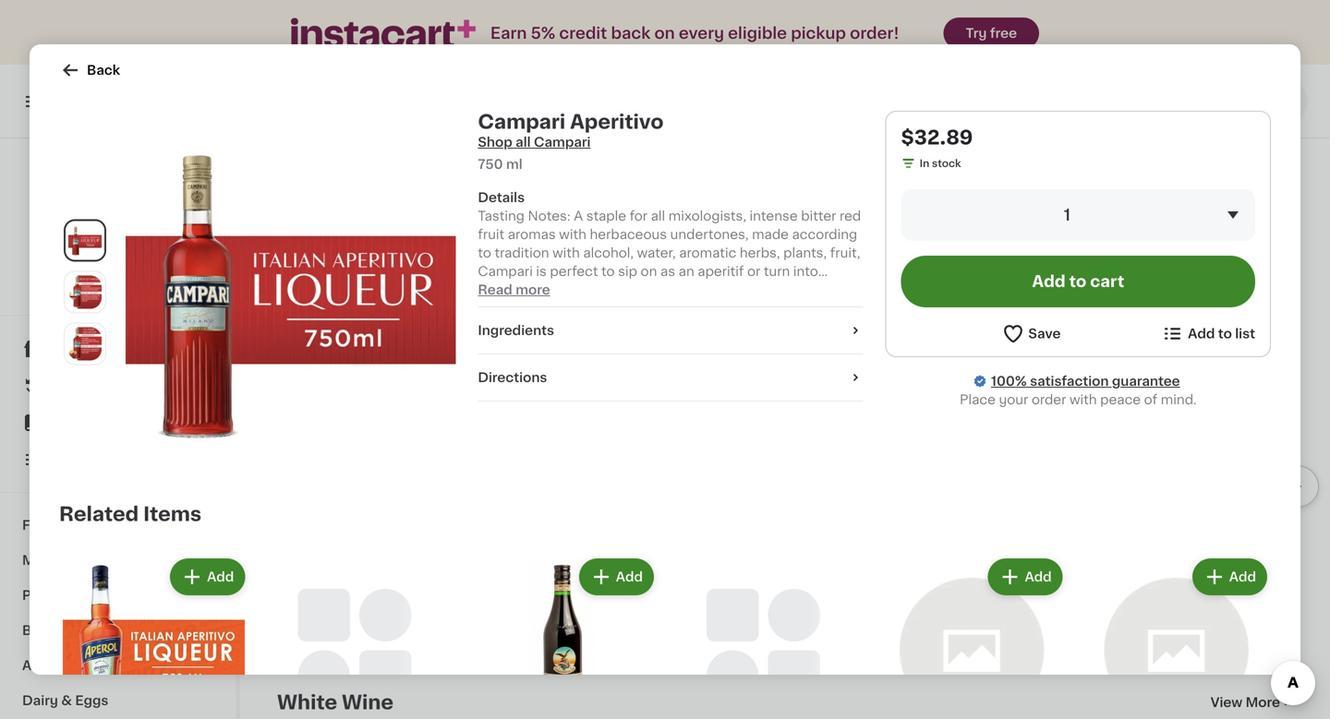 Task type: locate. For each thing, give the bounding box(es) containing it.
all right 13
[[516, 136, 531, 149]]

0 vertical spatial 100% satisfaction guarantee
[[47, 289, 196, 299]]

eligible
[[728, 25, 787, 41]]

spirits
[[277, 287, 344, 306]]

1 vertical spatial all
[[651, 210, 665, 223]]

perfect
[[550, 265, 598, 278]]

details button
[[478, 188, 863, 207]]

1 horizontal spatial grove
[[1214, 581, 1253, 594]]

$ 13 09
[[487, 132, 531, 151]]

instacart plus icon image
[[291, 18, 476, 49]]

dairy & eggs
[[22, 695, 108, 708]]

on inside tasting notes: a staple for all mixologists, intense bitter red fruit aromas with herbaceous undertones, made according to tradition with alcohol, water, aromatic herbs, plants, fruit, campari is perfect to sip on as an aperitif or turn into cocktails.
[[641, 265, 657, 278]]

campari aperitivo 750 ml
[[896, 563, 1012, 591]]

aperitivo up alcoholic
[[570, 112, 664, 132]]

0 horizontal spatial $
[[487, 133, 494, 143]]

many
[[296, 599, 325, 609], [502, 599, 531, 609]]

0 vertical spatial campari
[[478, 112, 566, 132]]

1 horizontal spatial in
[[533, 599, 543, 609]]

42
[[844, 581, 861, 594], [1257, 581, 1273, 594]]

0 horizontal spatial stock
[[339, 599, 368, 609]]

as
[[660, 265, 675, 278]]

2 700 from the left
[[1102, 599, 1122, 609]]

0 horizontal spatial grove
[[802, 581, 841, 594]]

higher
[[42, 270, 77, 280]]

on left as
[[641, 265, 657, 278]]

all
[[516, 136, 531, 149], [651, 210, 665, 223]]

higher than in-store prices link
[[42, 268, 193, 283]]

sponsored badge image
[[896, 188, 951, 199], [1102, 188, 1158, 199], [896, 595, 951, 605], [1102, 613, 1158, 624]]

aperitivo down $32.89 element in the right bottom of the page
[[954, 563, 1012, 576]]

view for white wine
[[1211, 696, 1243, 709]]

2 item carousel region from the top
[[277, 330, 1319, 662]]

1 non- from the left
[[789, 563, 822, 576]]

0 horizontal spatial shop
[[52, 343, 86, 356]]

0 vertical spatial with
[[559, 228, 586, 241]]

1 view from the top
[[1211, 290, 1243, 303]]

cart
[[1090, 274, 1124, 290]]

view more for spirits
[[1211, 290, 1280, 303]]

1 in from the left
[[327, 599, 337, 609]]

$ for 11
[[899, 133, 906, 143]]

100% satisfaction guarantee inside button
[[47, 289, 196, 299]]

peroni inside product group
[[896, 156, 937, 169]]

view more link
[[1211, 287, 1293, 306], [1211, 694, 1293, 712]]

2 grove from the left
[[1214, 581, 1253, 594]]

aperitivo inside campari aperitivo shop all campari 750 ml
[[570, 112, 664, 132]]

with down '100% satisfaction guarantee' link
[[1070, 393, 1097, 406]]

1 view more from the top
[[1211, 290, 1280, 303]]

1 vertical spatial aperitivo
[[954, 563, 1012, 576]]

1 vertical spatial view
[[1211, 696, 1243, 709]]

1 horizontal spatial 42
[[1257, 581, 1273, 594]]

$42.79 element
[[1102, 536, 1293, 560]]

1 horizontal spatial spirits,
[[1154, 563, 1198, 576]]

non
[[561, 156, 588, 169]]

in inside 750 ml many in stock
[[327, 599, 337, 609]]

read more button
[[478, 281, 550, 299]]

100% satisfaction guarantee
[[47, 289, 196, 299], [991, 375, 1180, 388]]

1 vertical spatial campari
[[478, 265, 533, 278]]

1 grove from the left
[[802, 581, 841, 594]]

0 horizontal spatial seedlip spirits, non- alcoholic, citrus, grove 42 700 ml
[[689, 563, 861, 609]]

ingredients button
[[478, 321, 863, 340]]

0 horizontal spatial all
[[516, 136, 531, 149]]

750 inside 750 ml many in stock
[[277, 581, 297, 591]]

1 peroni from the left
[[516, 156, 558, 169]]

view more for white wine
[[1211, 696, 1280, 709]]

directions button
[[478, 369, 863, 387]]

1 $ from the left
[[487, 133, 494, 143]]

0 horizontal spatial 750
[[277, 581, 297, 591]]

1 horizontal spatial non-
[[1202, 563, 1234, 576]]

on right back
[[654, 25, 675, 41]]

0 horizontal spatial seedlip
[[689, 563, 738, 576]]

campari inside campari aperitivo 750 ml
[[896, 563, 951, 576]]

spirits campari aperitivo hero image
[[126, 126, 456, 456]]

aperitivo for campari aperitivo shop all campari 750 ml
[[570, 112, 664, 132]]

free
[[990, 27, 1017, 40]]

1 vertical spatial on
[[641, 265, 657, 278]]

0 horizontal spatial spirits,
[[742, 563, 786, 576]]

alcohol,
[[583, 247, 634, 260]]

0 vertical spatial view more link
[[1211, 287, 1293, 306]]

of
[[1144, 393, 1157, 406]]

read more
[[478, 284, 550, 296]]

1 horizontal spatial shop
[[478, 136, 512, 149]]

0 vertical spatial 100%
[[47, 289, 75, 299]]

1 horizontal spatial 100% satisfaction guarantee
[[991, 375, 1180, 388]]

item carousel region containing add
[[277, 330, 1319, 662]]

is
[[536, 265, 547, 278]]

0 vertical spatial more
[[1246, 290, 1280, 303]]

$ inside $ 11 99
[[899, 133, 906, 143]]

citrus,
[[756, 581, 799, 594], [1169, 581, 1211, 594]]

2 peroni from the left
[[896, 156, 937, 169]]

guarantee down prices
[[142, 289, 196, 299]]

1 view more link from the top
[[1211, 287, 1293, 306]]

fruit,
[[830, 247, 860, 260]]

1 vertical spatial view more link
[[1211, 694, 1293, 712]]

ml inside 750 ml many in stock
[[299, 581, 312, 591]]

5%
[[531, 25, 555, 41]]

white wine link
[[277, 692, 394, 714]]

item carousel region
[[277, 0, 1319, 256], [277, 330, 1319, 662]]

birra peroni non alcoholic zero nastro azzurro lager 330 ml
[[483, 156, 651, 203]]

aperitivo
[[570, 112, 664, 132], [954, 563, 1012, 576]]

$ 11 99
[[899, 132, 939, 151]]

0 horizontal spatial 42
[[844, 581, 861, 594]]

alcohol
[[22, 660, 73, 672]]

plants,
[[783, 247, 827, 260]]

related items
[[59, 505, 201, 524]]

$ left 99
[[899, 133, 906, 143]]

1 vertical spatial guarantee
[[1112, 375, 1180, 388]]

1 vertical spatial satisfaction
[[1030, 375, 1109, 388]]

aperitivo inside campari aperitivo 750 ml
[[954, 563, 1012, 576]]

1 vertical spatial 100% satisfaction guarantee
[[991, 375, 1180, 388]]

1 item carousel region from the top
[[277, 0, 1319, 256]]

shop down enlarge spirits campari aperitivo angle_left (opens in a new tab) image
[[52, 343, 86, 356]]

0 vertical spatial item carousel region
[[277, 0, 1319, 256]]

meat & seafood
[[22, 554, 129, 567]]

with up perfect
[[552, 247, 580, 260]]

1 horizontal spatial guarantee
[[1112, 375, 1180, 388]]

lager
[[615, 175, 651, 188]]

guarantee up of
[[1112, 375, 1180, 388]]

peroni up nastro
[[516, 156, 558, 169]]

$ for 13
[[487, 133, 494, 143]]

herbaceous
[[590, 228, 667, 241]]

2 view more link from the top
[[1211, 694, 1293, 712]]

1 horizontal spatial 700
[[1102, 599, 1122, 609]]

satisfaction
[[78, 289, 140, 299], [1030, 375, 1109, 388]]

grove
[[802, 581, 841, 594], [1214, 581, 1253, 594]]

100% satisfaction guarantee down higher than in-store prices link
[[47, 289, 196, 299]]

99
[[925, 133, 939, 143]]

list
[[1235, 327, 1255, 340]]

view
[[1211, 290, 1243, 303], [1211, 696, 1243, 709]]

1 horizontal spatial aperitivo
[[954, 563, 1012, 576]]

2 view more from the top
[[1211, 696, 1280, 709]]

1 vertical spatial view more
[[1211, 696, 1280, 709]]

1 horizontal spatial seedlip spirits, non- alcoholic, citrus, grove 42 700 ml
[[1102, 563, 1273, 609]]

1 horizontal spatial peroni
[[896, 156, 937, 169]]

1 42 from the left
[[844, 581, 861, 594]]

on
[[654, 25, 675, 41], [641, 265, 657, 278]]

1 horizontal spatial alcoholic,
[[1102, 581, 1165, 594]]

guarantee inside 100% satisfaction guarantee button
[[142, 289, 196, 299]]

750 inside campari aperitivo shop all campari 750 ml
[[478, 158, 503, 171]]

0 vertical spatial shop
[[478, 136, 512, 149]]

undertones,
[[670, 228, 749, 241]]

satisfaction inside button
[[78, 289, 140, 299]]

satisfaction up place your order with peace of mind.
[[1030, 375, 1109, 388]]

1 horizontal spatial 750
[[478, 158, 503, 171]]

0 vertical spatial view
[[1211, 290, 1243, 303]]

ml inside campari aperitivo 750 ml
[[918, 581, 931, 591]]

details
[[478, 191, 525, 204]]

$
[[487, 133, 494, 143], [899, 133, 906, 143]]

0 vertical spatial aperitivo
[[570, 112, 664, 132]]

into
[[793, 265, 818, 278]]

700
[[689, 599, 710, 609], [1102, 599, 1122, 609]]

meat
[[22, 554, 56, 567]]

shop inside campari aperitivo shop all campari 750 ml
[[478, 136, 512, 149]]

to
[[478, 247, 491, 260], [601, 265, 615, 278], [1069, 274, 1087, 290], [1218, 327, 1232, 340]]

spirits link
[[277, 285, 344, 308]]

1 seedlip spirits, non- alcoholic, citrus, grove 42 700 ml from the left
[[689, 563, 861, 609]]

0 horizontal spatial peroni
[[516, 156, 558, 169]]

back
[[611, 25, 651, 41]]

0 horizontal spatial non-
[[789, 563, 822, 576]]

0 horizontal spatial many
[[296, 599, 325, 609]]

1 700 from the left
[[689, 599, 710, 609]]

product group
[[896, 0, 1087, 203], [1102, 0, 1293, 203], [277, 337, 468, 615], [483, 337, 675, 615], [689, 337, 881, 612], [896, 337, 1087, 610], [1102, 337, 1293, 628], [59, 555, 249, 720], [468, 555, 658, 720], [877, 555, 1067, 720], [1081, 555, 1271, 720]]

2 $ from the left
[[899, 133, 906, 143]]

view more link for white wine
[[1211, 694, 1293, 712]]

sponsored badge image for peroni italian import beer
[[896, 188, 951, 199]]

2 42 from the left
[[1257, 581, 1273, 594]]

100% satisfaction guarantee button
[[29, 283, 207, 301]]

1 vertical spatial &
[[61, 695, 72, 708]]

1 vertical spatial shop
[[52, 343, 86, 356]]

red
[[840, 210, 861, 223]]

campari up cocktails. at top
[[478, 265, 533, 278]]

more for spirits
[[1246, 290, 1280, 303]]

seedlip
[[689, 563, 738, 576], [1102, 563, 1151, 576]]

0 horizontal spatial aperitivo
[[570, 112, 664, 132]]

peroni italian import beer
[[896, 156, 1060, 169]]

shop
[[478, 136, 512, 149], [52, 343, 86, 356]]

1
[[1064, 207, 1071, 223]]

every
[[679, 25, 724, 41]]

order
[[1032, 393, 1066, 406]]

tasting notes: a staple for all mixologists, intense bitter red fruit aromas with herbaceous undertones, made according to tradition with alcohol, water, aromatic herbs, plants, fruit, campari is perfect to sip on as an aperitif or turn into cocktails.
[[478, 210, 861, 296]]

1 field
[[901, 189, 1255, 241]]

1 vertical spatial more
[[1246, 696, 1280, 709]]

0 vertical spatial satisfaction
[[78, 289, 140, 299]]

1 many from the left
[[296, 599, 325, 609]]

100%
[[47, 289, 75, 299], [991, 375, 1027, 388]]

100% inside button
[[47, 289, 75, 299]]

spirits,
[[742, 563, 786, 576], [1154, 563, 1198, 576]]

0 vertical spatial guarantee
[[142, 289, 196, 299]]

100% down higher
[[47, 289, 75, 299]]

0 horizontal spatial alcoholic,
[[689, 581, 753, 594]]

0 vertical spatial view more
[[1211, 290, 1280, 303]]

alcoholic,
[[689, 581, 753, 594], [1102, 581, 1165, 594]]

shop up birra in the top left of the page
[[478, 136, 512, 149]]

2 horizontal spatial 750
[[896, 581, 915, 591]]

750 ml many in stock
[[277, 581, 368, 609]]

campari inside campari aperitivo shop all campari 750 ml
[[478, 112, 566, 132]]

0 horizontal spatial in
[[327, 599, 337, 609]]

all inside campari aperitivo shop all campari 750 ml
[[516, 136, 531, 149]]

stock
[[932, 158, 961, 169], [339, 599, 368, 609], [545, 599, 575, 609]]

750
[[478, 158, 503, 171], [277, 581, 297, 591], [896, 581, 915, 591]]

meat & seafood link
[[11, 543, 224, 578]]

0 horizontal spatial guarantee
[[142, 289, 196, 299]]

campari for campari aperitivo 750 ml
[[896, 563, 951, 576]]

0 vertical spatial &
[[60, 554, 70, 567]]

with down the a
[[559, 228, 586, 241]]

0 horizontal spatial 100% satisfaction guarantee
[[47, 289, 196, 299]]

peroni
[[516, 156, 558, 169], [896, 156, 937, 169]]

1 spirits, from the left
[[742, 563, 786, 576]]

& right meat
[[60, 554, 70, 567]]

satisfaction down higher than in-store prices
[[78, 289, 140, 299]]

fresh
[[22, 519, 59, 532]]

earn
[[490, 25, 527, 41]]

1 horizontal spatial citrus,
[[1169, 581, 1211, 594]]

peroni down 11
[[896, 156, 937, 169]]

product group containing 11
[[896, 0, 1087, 203]]

truffles
[[62, 519, 114, 532]]

1 horizontal spatial 100%
[[991, 375, 1027, 388]]

1 more from the top
[[1246, 290, 1280, 303]]

2 view from the top
[[1211, 696, 1243, 709]]

campari down $32.89 element in the right bottom of the page
[[896, 563, 951, 576]]

1 horizontal spatial many
[[502, 599, 531, 609]]

campari up 09 at the top of page
[[478, 112, 566, 132]]

$32.89 element
[[896, 536, 1087, 560]]

0 vertical spatial all
[[516, 136, 531, 149]]

$ inside "$ 13 09"
[[487, 133, 494, 143]]

1 vertical spatial item carousel region
[[277, 330, 1319, 662]]

1 horizontal spatial $
[[899, 133, 906, 143]]

0 horizontal spatial 100%
[[47, 289, 75, 299]]

2 non- from the left
[[1202, 563, 1234, 576]]

all right for
[[651, 210, 665, 223]]

0 horizontal spatial satisfaction
[[78, 289, 140, 299]]

100% satisfaction guarantee up place your order with peace of mind.
[[991, 375, 1180, 388]]

1 horizontal spatial all
[[651, 210, 665, 223]]

2 more from the top
[[1246, 696, 1280, 709]]

earn 5% credit back on every eligible pickup order!
[[490, 25, 899, 41]]

to down fruit
[[478, 247, 491, 260]]

white wine
[[277, 693, 394, 713]]

None search field
[[264, 76, 641, 127]]

2 vertical spatial campari
[[896, 563, 951, 576]]

& left the eggs
[[61, 695, 72, 708]]

1 horizontal spatial seedlip
[[1102, 563, 1151, 576]]

100% up your
[[991, 375, 1027, 388]]

0 horizontal spatial 700
[[689, 599, 710, 609]]

$ up birra in the top left of the page
[[487, 133, 494, 143]]

in
[[920, 158, 929, 169]]

mixologists,
[[668, 210, 746, 223]]

0 horizontal spatial citrus,
[[756, 581, 799, 594]]



Task type: describe. For each thing, give the bounding box(es) containing it.
items
[[143, 505, 201, 524]]

1 seedlip from the left
[[689, 563, 738, 576]]

330
[[483, 193, 504, 203]]

nastro
[[516, 175, 559, 188]]

0 vertical spatial on
[[654, 25, 675, 41]]

2 many from the left
[[502, 599, 531, 609]]

add to list
[[1188, 327, 1255, 340]]

to left cart
[[1069, 274, 1087, 290]]

save button
[[1002, 322, 1061, 345]]

import
[[983, 156, 1026, 169]]

13
[[494, 132, 515, 151]]

notes:
[[528, 210, 571, 223]]

enlarge spirits campari aperitivo hero (opens in a new tab) image
[[68, 224, 102, 257]]

order!
[[850, 25, 899, 41]]

fresh truffles
[[22, 519, 114, 532]]

made
[[752, 228, 789, 241]]

view for spirits
[[1211, 290, 1243, 303]]

place your order with peace of mind.
[[960, 393, 1197, 406]]

water,
[[637, 247, 676, 260]]

11
[[906, 132, 923, 151]]

aperitivo for campari aperitivo 750 ml
[[954, 563, 1012, 576]]

beer
[[1029, 156, 1060, 169]]

$13.09 element
[[1102, 130, 1293, 154]]

aromas
[[508, 228, 556, 241]]

try
[[966, 27, 987, 40]]

many inside 750 ml many in stock
[[296, 599, 325, 609]]

stock inside 750 ml many in stock
[[339, 599, 368, 609]]

enlarge spirits campari aperitivo angle_left (opens in a new tab) image
[[68, 276, 102, 309]]

2 citrus, from the left
[[1169, 581, 1211, 594]]

zero
[[483, 175, 513, 188]]

peroni inside the birra peroni non alcoholic zero nastro azzurro lager 330 ml
[[516, 156, 558, 169]]

1 horizontal spatial satisfaction
[[1030, 375, 1109, 388]]

cocktails.
[[478, 284, 540, 296]]

pallini
[[483, 563, 521, 576]]

1 vertical spatial 100%
[[991, 375, 1027, 388]]

guarantee inside '100% satisfaction guarantee' link
[[1112, 375, 1180, 388]]

aromatic
[[679, 247, 736, 260]]

eataly logo image
[[77, 161, 158, 242]]

sponsored badge image for campari aperitivo
[[896, 595, 951, 605]]

campari
[[534, 136, 591, 149]]

100% satisfaction guarantee link
[[991, 372, 1180, 391]]

your
[[999, 393, 1028, 406]]

bitter
[[801, 210, 836, 223]]

to down alcohol,
[[601, 265, 615, 278]]

read
[[478, 284, 512, 296]]

than
[[80, 270, 103, 280]]

in stock
[[920, 158, 961, 169]]

produce
[[22, 589, 78, 602]]

ml inside the birra peroni non alcoholic zero nastro azzurro lager 330 ml
[[506, 193, 519, 203]]

1 horizontal spatial stock
[[545, 599, 575, 609]]

or
[[747, 265, 760, 278]]

to left list
[[1218, 327, 1232, 340]]

2 seedlip spirits, non- alcoholic, citrus, grove 42 700 ml from the left
[[1102, 563, 1273, 609]]

2 alcoholic, from the left
[[1102, 581, 1165, 594]]

peace
[[1100, 393, 1141, 406]]

view more link for spirits
[[1211, 287, 1293, 306]]

& for dairy
[[61, 695, 72, 708]]

credit
[[559, 25, 607, 41]]

according
[[792, 228, 857, 241]]

shop link
[[11, 331, 224, 368]]

2 spirits, from the left
[[1154, 563, 1198, 576]]

fresh truffles link
[[11, 508, 224, 543]]

2 horizontal spatial stock
[[932, 158, 961, 169]]

directions
[[478, 371, 547, 384]]

limoncello
[[524, 563, 596, 576]]

alcoholic
[[591, 156, 651, 169]]

& for meat
[[60, 554, 70, 567]]

09
[[517, 133, 531, 143]]

store
[[120, 270, 147, 280]]

many in stock
[[502, 599, 575, 609]]

try free
[[966, 27, 1017, 40]]

white
[[277, 693, 337, 713]]

sponsored badge image for seedlip spirits, non- alcoholic, citrus, grove 42
[[1102, 613, 1158, 624]]

tradition
[[495, 247, 549, 260]]

2 vertical spatial with
[[1070, 393, 1097, 406]]

750 inside campari aperitivo 750 ml
[[896, 581, 915, 591]]

a
[[574, 210, 583, 223]]

more for white wine
[[1246, 696, 1280, 709]]

ml inside campari aperitivo shop all campari 750 ml
[[506, 158, 523, 171]]

view cart. items in cart: 0 image
[[1248, 91, 1270, 113]]

alcohol link
[[11, 648, 224, 684]]

2 seedlip from the left
[[1102, 563, 1151, 576]]

fruit
[[478, 228, 505, 241]]

1 citrus, from the left
[[756, 581, 799, 594]]

more
[[516, 284, 550, 296]]

for
[[630, 210, 648, 223]]

back
[[87, 64, 120, 77]]

italian
[[940, 156, 979, 169]]

campari aperitivo shop all campari 750 ml
[[478, 112, 664, 171]]

eataly
[[97, 248, 139, 261]]

mind.
[[1161, 393, 1197, 406]]

seafood
[[73, 554, 129, 567]]

dairy
[[22, 695, 58, 708]]

related
[[59, 505, 139, 524]]

eataly link
[[77, 161, 158, 264]]

campari inside tasting notes: a staple for all mixologists, intense bitter red fruit aromas with herbaceous undertones, made according to tradition with alcohol, water, aromatic herbs, plants, fruit, campari is perfect to sip on as an aperitif or turn into cocktails.
[[478, 265, 533, 278]]

item carousel region containing 13
[[277, 0, 1319, 256]]

tasting
[[478, 210, 525, 223]]

add to cart
[[1032, 274, 1124, 290]]

place
[[960, 393, 996, 406]]

prices
[[150, 270, 182, 280]]

all inside tasting notes: a staple for all mixologists, intense bitter red fruit aromas with herbaceous undertones, made according to tradition with alcohol, water, aromatic herbs, plants, fruit, campari is perfect to sip on as an aperitif or turn into cocktails.
[[651, 210, 665, 223]]

enlarge spirits campari aperitivo angle_right (opens in a new tab) image
[[68, 328, 102, 361]]

produce link
[[11, 578, 224, 613]]

1 alcoholic, from the left
[[689, 581, 753, 594]]

higher than in-store prices
[[42, 270, 182, 280]]

campari for campari aperitivo shop all campari 750 ml
[[478, 112, 566, 132]]

1 vertical spatial with
[[552, 247, 580, 260]]

an
[[679, 265, 694, 278]]

2 in from the left
[[533, 599, 543, 609]]



Task type: vqa. For each thing, say whether or not it's contained in the screenshot.
second Many from the right
yes



